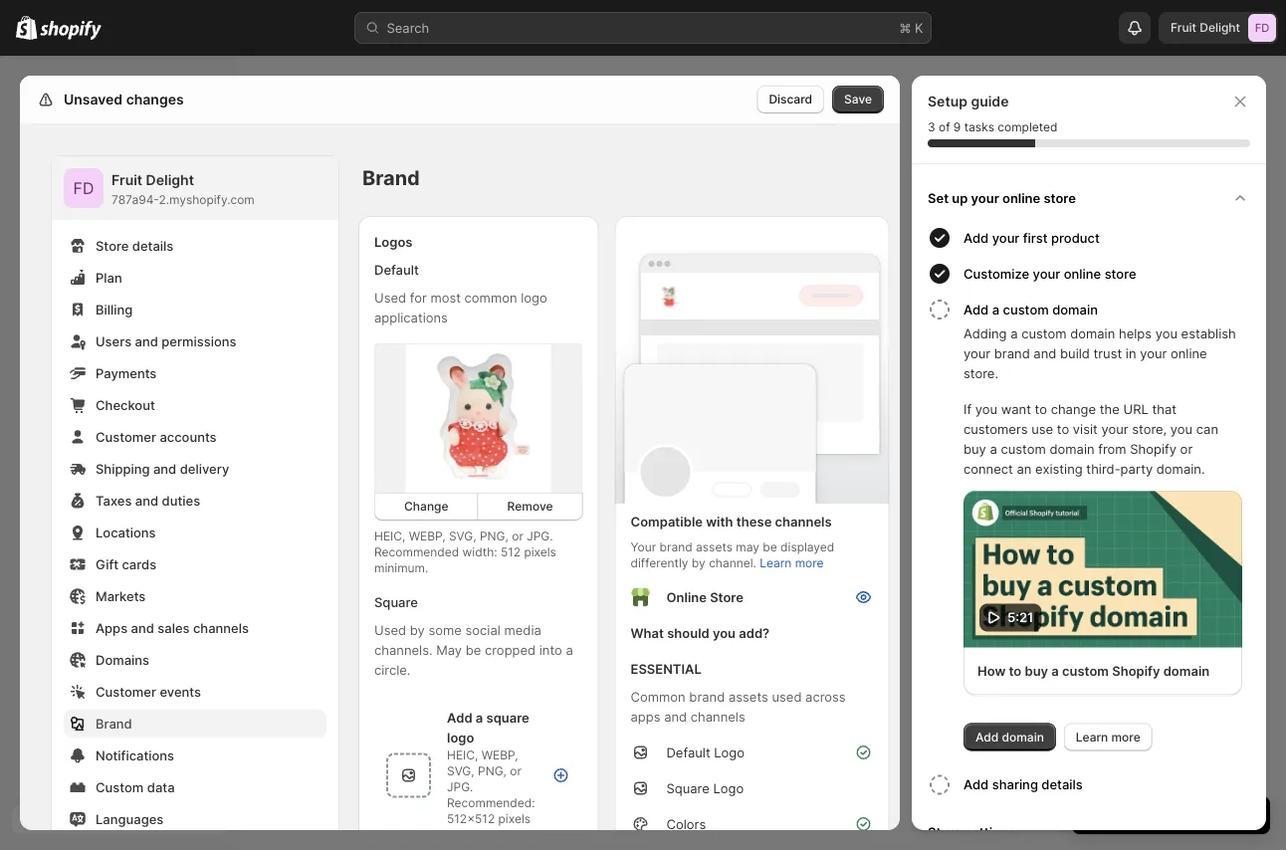 Task type: describe. For each thing, give the bounding box(es) containing it.
remove button
[[477, 493, 583, 521]]

of
[[939, 120, 950, 134]]

1 horizontal spatial to
[[1035, 401, 1047, 417]]

add for add a custom domain
[[964, 302, 989, 317]]

in
[[1126, 345, 1136, 361]]

add?
[[739, 625, 770, 641]]

build
[[1060, 345, 1090, 361]]

your down first
[[1033, 266, 1060, 281]]

customer accounts link
[[64, 423, 326, 451]]

shipping
[[96, 461, 150, 476]]

heic, webp, svg, png, or jpg. recommended width: 512 pixels minimum.
[[374, 529, 556, 575]]

locations
[[96, 525, 156, 540]]

a inside used by some social media channels. may be cropped into a circle.
[[566, 642, 573, 657]]

product
[[1051, 230, 1100, 245]]

by inside used by some social media channels. may be cropped into a circle.
[[410, 622, 425, 638]]

fruit delight
[[1170, 20, 1240, 35]]

taxes and duties link
[[64, 487, 326, 515]]

completed
[[998, 120, 1058, 134]]

or inside the 'heic, webp, svg, png, or jpg. recommended width: 512 pixels minimum.'
[[512, 529, 523, 543]]

may
[[436, 642, 462, 657]]

differently
[[631, 556, 688, 570]]

add a custom domain element
[[924, 324, 1258, 751]]

add your first product button
[[964, 220, 1258, 256]]

default for default logo
[[666, 745, 710, 760]]

assets for by
[[696, 540, 733, 554]]

3
[[928, 120, 935, 134]]

your right 'up'
[[971, 190, 999, 206]]

learn inside 'link'
[[1076, 730, 1108, 744]]

users and permissions
[[96, 333, 236, 349]]

webp, inside add a square logo heic, webp, svg, png, or jpg. recommended: 512×512 pixels minimum.
[[481, 748, 518, 762]]

most
[[430, 290, 461, 305]]

and for delivery
[[153, 461, 176, 476]]

minimum. inside the 'heic, webp, svg, png, or jpg. recommended width: 512 pixels minimum.'
[[374, 561, 428, 575]]

remove
[[507, 499, 553, 514]]

5:21 button
[[964, 491, 1242, 648]]

apps and sales channels link
[[64, 614, 326, 642]]

delight for fruit delight 787a94-2.myshopify.com
[[146, 172, 194, 189]]

5:21
[[1007, 610, 1034, 625]]

a inside the if you want to change the url that customers use to visit your store, you can buy a custom domain from shopify or connect an existing third-party domain.
[[990, 441, 997, 456]]

channels for apps and sales channels
[[193, 620, 249, 636]]

save
[[844, 92, 872, 107]]

change button
[[374, 493, 478, 521]]

domain inside the if you want to change the url that customers use to visit your store, you can buy a custom domain from shopify or connect an existing third-party domain.
[[1050, 441, 1095, 456]]

your up store.
[[964, 345, 991, 361]]

first
[[1023, 230, 1048, 245]]

787a94-
[[111, 193, 159, 207]]

store settings
[[928, 825, 1016, 840]]

learn more inside 'link'
[[1076, 730, 1140, 744]]

store inside set up your online store button
[[1044, 190, 1076, 206]]

svg, inside the 'heic, webp, svg, png, or jpg. recommended width: 512 pixels minimum.'
[[449, 529, 476, 543]]

0 vertical spatial brand
[[362, 166, 420, 190]]

webp, inside the 'heic, webp, svg, png, or jpg. recommended width: 512 pixels minimum.'
[[409, 529, 446, 543]]

an
[[1017, 461, 1032, 476]]

use
[[1031, 421, 1053, 436]]

mark add sharing details as done image
[[928, 773, 952, 797]]

change
[[404, 499, 448, 514]]

⌘ k
[[899, 20, 923, 35]]

search
[[387, 20, 429, 35]]

add a custom domain button
[[964, 292, 1258, 324]]

should
[[667, 625, 709, 641]]

custom data link
[[64, 773, 326, 801]]

billing
[[96, 302, 133, 317]]

square logo
[[666, 780, 744, 796]]

adding a custom domain helps you establish your brand and build trust in your online store.
[[964, 325, 1236, 381]]

more inside 'link'
[[1111, 730, 1140, 744]]

logos
[[374, 234, 413, 249]]

shipping and delivery
[[96, 461, 229, 476]]

customer accounts
[[96, 429, 217, 444]]

customer for customer accounts
[[96, 429, 156, 444]]

store details link
[[64, 232, 326, 260]]

online inside customize your online store button
[[1064, 266, 1101, 281]]

markets
[[96, 588, 146, 604]]

pixels inside the 'heic, webp, svg, png, or jpg. recommended width: 512 pixels minimum.'
[[524, 545, 556, 559]]

taxes
[[96, 493, 132, 508]]

shipping and delivery link
[[64, 455, 326, 483]]

2 horizontal spatial to
[[1057, 421, 1069, 436]]

payments
[[96, 365, 157, 381]]

users and permissions link
[[64, 327, 326, 355]]

shopify inside the if you want to change the url that customers use to visit your store, you can buy a custom domain from shopify or connect an existing third-party domain.
[[1130, 441, 1177, 456]]

used for used for most common logo applications
[[374, 290, 406, 305]]

channels for compatible with these channels
[[775, 514, 832, 529]]

languages link
[[64, 805, 326, 833]]

settings dialog
[[20, 76, 900, 850]]

apps
[[631, 709, 660, 724]]

social
[[465, 622, 501, 638]]

store for store settings
[[928, 825, 961, 840]]

store inside customize your online store button
[[1105, 266, 1136, 281]]

and inside the common brand assets used across apps and channels
[[664, 709, 687, 724]]

online
[[666, 589, 707, 605]]

settings
[[965, 825, 1016, 840]]

custom
[[96, 779, 144, 795]]

learn more link inside settings dialog
[[760, 556, 824, 570]]

your left first
[[992, 230, 1020, 245]]

how
[[977, 663, 1006, 679]]

channel.
[[709, 556, 756, 570]]

applications
[[374, 310, 448, 325]]

checkout
[[96, 397, 155, 413]]

your right in
[[1140, 345, 1167, 361]]

setup guide dialog
[[912, 76, 1266, 850]]

3 of 9 tasks completed
[[928, 120, 1058, 134]]

png, inside the 'heic, webp, svg, png, or jpg. recommended width: 512 pixels minimum.'
[[480, 529, 509, 543]]

setup
[[928, 93, 967, 110]]

establish
[[1181, 325, 1236, 341]]

brand for common brand assets used across apps and channels
[[689, 689, 725, 704]]

default for default
[[374, 262, 419, 277]]

512×512
[[447, 812, 495, 826]]

circle.
[[374, 662, 411, 677]]

data
[[147, 779, 175, 795]]

1 horizontal spatial shopify image
[[40, 20, 102, 40]]

discard button
[[757, 86, 824, 113]]

svg, inside add a square logo heic, webp, svg, png, or jpg. recommended: 512×512 pixels minimum.
[[447, 764, 474, 778]]

tasks
[[964, 120, 994, 134]]

across
[[805, 689, 846, 704]]

save button
[[832, 86, 884, 113]]

logo inside used for most common logo applications
[[521, 290, 547, 305]]

domain inside adding a custom domain helps you establish your brand and build trust in your online store.
[[1070, 325, 1115, 341]]

plan
[[96, 270, 122, 285]]

if
[[964, 401, 972, 417]]

jpg. inside the 'heic, webp, svg, png, or jpg. recommended width: 512 pixels minimum.'
[[527, 529, 553, 543]]

store settings button
[[920, 811, 1258, 850]]

default logo
[[666, 745, 745, 760]]

learn more inside settings dialog
[[760, 556, 824, 570]]

some
[[428, 622, 462, 638]]

assets for channels
[[729, 689, 768, 704]]

used for most common logo applications
[[374, 290, 547, 325]]

apps
[[96, 620, 128, 636]]

common
[[631, 689, 686, 704]]



Task type: locate. For each thing, give the bounding box(es) containing it.
learn more down displayed
[[760, 556, 824, 570]]

0 horizontal spatial learn more
[[760, 556, 824, 570]]

0 vertical spatial brand
[[994, 345, 1030, 361]]

and inside adding a custom domain helps you establish your brand and build trust in your online store.
[[1034, 345, 1056, 361]]

or up 'domain.'
[[1180, 441, 1193, 456]]

add for add your first product
[[964, 230, 989, 245]]

1 vertical spatial heic,
[[447, 748, 478, 762]]

add for add a square logo heic, webp, svg, png, or jpg. recommended: 512×512 pixels minimum.
[[447, 710, 472, 725]]

or up recommended:
[[510, 764, 522, 778]]

be down social
[[466, 642, 481, 657]]

logo up square logo at the bottom of page
[[714, 745, 745, 760]]

1 vertical spatial buy
[[1025, 663, 1048, 679]]

0 vertical spatial learn
[[760, 556, 792, 570]]

a down customers at right
[[990, 441, 997, 456]]

notifications link
[[64, 742, 326, 769]]

0 vertical spatial logo
[[521, 290, 547, 305]]

mark add a custom domain as done image
[[928, 298, 952, 322]]

1 horizontal spatial store
[[1105, 266, 1136, 281]]

1 horizontal spatial be
[[763, 540, 777, 554]]

custom down customize your online store
[[1003, 302, 1049, 317]]

online down the product in the right of the page
[[1064, 266, 1101, 281]]

online down establish
[[1171, 345, 1207, 361]]

learn more link up add sharing details "button"
[[1064, 723, 1152, 751]]

custom inside the if you want to change the url that customers use to visit your store, you can buy a custom domain from shopify or connect an existing third-party domain.
[[1001, 441, 1046, 456]]

learn more link down displayed
[[760, 556, 824, 570]]

2 vertical spatial online
[[1171, 345, 1207, 361]]

payments link
[[64, 359, 326, 387]]

2.myshopify.com
[[159, 193, 255, 207]]

1 horizontal spatial more
[[1111, 730, 1140, 744]]

logo right common
[[521, 290, 547, 305]]

unsaved
[[64, 91, 123, 108]]

online inside adding a custom domain helps you establish your brand and build trust in your online store.
[[1171, 345, 1207, 361]]

heic, up recommended:
[[447, 748, 478, 762]]

channels inside the common brand assets used across apps and channels
[[691, 709, 745, 724]]

0 horizontal spatial delight
[[146, 172, 194, 189]]

1 vertical spatial webp,
[[481, 748, 518, 762]]

and down common
[[664, 709, 687, 724]]

fruit delight image inside shop settings menu element
[[64, 168, 104, 208]]

assets inside your brand assets may be displayed differently by channel.
[[696, 540, 733, 554]]

add inside "button"
[[964, 777, 989, 792]]

domains link
[[64, 646, 326, 674]]

gift cards
[[96, 556, 156, 572]]

assets inside the common brand assets used across apps and channels
[[729, 689, 768, 704]]

more down displayed
[[795, 556, 824, 570]]

1 vertical spatial by
[[410, 622, 425, 638]]

1 horizontal spatial minimum.
[[447, 828, 501, 842]]

png, up width:
[[480, 529, 509, 543]]

you right helps
[[1155, 325, 1178, 341]]

from
[[1098, 441, 1126, 456]]

details inside add sharing details "button"
[[1042, 777, 1083, 792]]

fruit delight image left '787a94-'
[[64, 168, 104, 208]]

1 vertical spatial svg,
[[447, 764, 474, 778]]

users
[[96, 333, 132, 349]]

details down '787a94-'
[[132, 238, 173, 253]]

domain inside 'button'
[[1052, 302, 1098, 317]]

add inside add a square logo heic, webp, svg, png, or jpg. recommended: 512×512 pixels minimum.
[[447, 710, 472, 725]]

0 vertical spatial more
[[795, 556, 824, 570]]

1 vertical spatial learn more
[[1076, 730, 1140, 744]]

buy inside the if you want to change the url that customers use to visit your store, you can buy a custom domain from shopify or connect an existing third-party domain.
[[964, 441, 986, 456]]

your inside the if you want to change the url that customers use to visit your store, you can buy a custom domain from shopify or connect an existing third-party domain.
[[1101, 421, 1128, 436]]

and right users
[[135, 333, 158, 349]]

you left add?
[[713, 625, 736, 641]]

you inside adding a custom domain helps you establish your brand and build trust in your online store.
[[1155, 325, 1178, 341]]

domains
[[96, 652, 149, 667]]

fruit delight image right fruit delight
[[1248, 14, 1276, 42]]

used left for
[[374, 290, 406, 305]]

store left the settings in the right bottom of the page
[[928, 825, 961, 840]]

brand inside shop settings menu element
[[96, 716, 132, 731]]

shop settings menu element
[[52, 156, 338, 850]]

webp, down square
[[481, 748, 518, 762]]

pixels right 512
[[524, 545, 556, 559]]

logo
[[714, 745, 745, 760], [713, 780, 744, 796]]

0 horizontal spatial default
[[374, 262, 419, 277]]

store up the product in the right of the page
[[1044, 190, 1076, 206]]

learn more link inside add a custom domain 'element'
[[1064, 723, 1152, 751]]

store
[[96, 238, 129, 253], [710, 589, 743, 605], [928, 825, 961, 840]]

change
[[1051, 401, 1096, 417]]

2 used from the top
[[374, 622, 406, 638]]

0 vertical spatial by
[[692, 556, 706, 570]]

plan link
[[64, 264, 326, 292]]

used
[[374, 290, 406, 305], [374, 622, 406, 638]]

a up adding
[[992, 302, 999, 317]]

1 vertical spatial learn
[[1076, 730, 1108, 744]]

and right taxes
[[135, 493, 158, 508]]

brand for your brand assets may be displayed differently by channel.
[[659, 540, 693, 554]]

default up square logo at the bottom of page
[[666, 745, 710, 760]]

essential
[[631, 661, 702, 676]]

fruit for fruit delight 787a94-2.myshopify.com
[[111, 172, 142, 189]]

brand right common
[[689, 689, 725, 704]]

or up 512
[[512, 529, 523, 543]]

common brand assets used across apps and channels
[[631, 689, 846, 724]]

square up colors
[[666, 780, 710, 796]]

0 horizontal spatial details
[[132, 238, 173, 253]]

used up 'channels.'
[[374, 622, 406, 638]]

1 vertical spatial pixels
[[498, 812, 531, 826]]

shopify image
[[16, 16, 37, 40], [40, 20, 102, 40]]

jpg. up 512×512
[[447, 780, 473, 794]]

unsaved changes
[[64, 91, 184, 108]]

learn up add sharing details "button"
[[1076, 730, 1108, 744]]

logo up recommended:
[[447, 730, 474, 745]]

minimum. down 512×512
[[447, 828, 501, 842]]

want
[[1001, 401, 1031, 417]]

helps
[[1119, 325, 1152, 341]]

1 horizontal spatial fruit delight image
[[1248, 14, 1276, 42]]

learn more up add sharing details "button"
[[1076, 730, 1140, 744]]

heic, inside add a square logo heic, webp, svg, png, or jpg. recommended: 512×512 pixels minimum.
[[447, 748, 478, 762]]

0 vertical spatial channels
[[775, 514, 832, 529]]

to
[[1035, 401, 1047, 417], [1057, 421, 1069, 436], [1009, 663, 1022, 679]]

add
[[964, 230, 989, 245], [964, 302, 989, 317], [447, 710, 472, 725], [975, 730, 999, 744], [964, 777, 989, 792]]

to right use
[[1057, 421, 1069, 436]]

permissions
[[162, 333, 236, 349]]

assets left used
[[729, 689, 768, 704]]

1 vertical spatial assets
[[729, 689, 768, 704]]

minimum. inside add a square logo heic, webp, svg, png, or jpg. recommended: 512×512 pixels minimum.
[[447, 828, 501, 842]]

delight inside fruit delight 787a94-2.myshopify.com
[[146, 172, 194, 189]]

fd button
[[64, 168, 104, 208]]

brand down adding
[[994, 345, 1030, 361]]

0 vertical spatial fruit
[[1170, 20, 1197, 35]]

1 vertical spatial fruit delight image
[[64, 168, 104, 208]]

fruit delight 787a94-2.myshopify.com
[[111, 172, 255, 207]]

1 vertical spatial minimum.
[[447, 828, 501, 842]]

0 vertical spatial square
[[374, 594, 418, 610]]

1 vertical spatial more
[[1111, 730, 1140, 744]]

custom inside adding a custom domain helps you establish your brand and build trust in your online store.
[[1021, 325, 1067, 341]]

0 vertical spatial png,
[[480, 529, 509, 543]]

default
[[374, 262, 419, 277], [666, 745, 710, 760]]

custom
[[1003, 302, 1049, 317], [1021, 325, 1067, 341], [1001, 441, 1046, 456], [1062, 663, 1109, 679]]

jpg. inside add a square logo heic, webp, svg, png, or jpg. recommended: 512×512 pixels minimum.
[[447, 780, 473, 794]]

learn down displayed
[[760, 556, 792, 570]]

into
[[539, 642, 562, 657]]

1 vertical spatial be
[[466, 642, 481, 657]]

square for square
[[374, 594, 418, 610]]

a inside adding a custom domain helps you establish your brand and build trust in your online store.
[[1011, 325, 1018, 341]]

0 horizontal spatial to
[[1009, 663, 1022, 679]]

store details
[[96, 238, 173, 253]]

⌘
[[899, 20, 911, 35]]

gift cards link
[[64, 550, 326, 578]]

settings
[[60, 91, 116, 108]]

1 horizontal spatial learn more
[[1076, 730, 1140, 744]]

0 vertical spatial store
[[96, 238, 129, 253]]

custom up an
[[1001, 441, 1046, 456]]

brand inside your brand assets may be displayed differently by channel.
[[659, 540, 693, 554]]

you right if
[[975, 401, 997, 417]]

setup guide
[[928, 93, 1009, 110]]

and for permissions
[[135, 333, 158, 349]]

delight for fruit delight
[[1200, 20, 1240, 35]]

jpg. down remove button
[[527, 529, 553, 543]]

1 vertical spatial to
[[1057, 421, 1069, 436]]

add for add domain
[[975, 730, 999, 744]]

add your first product
[[964, 230, 1100, 245]]

1 vertical spatial store
[[1105, 266, 1136, 281]]

1 horizontal spatial square
[[666, 780, 710, 796]]

brand up logos
[[362, 166, 420, 190]]

online up add your first product
[[1002, 190, 1040, 206]]

your up from
[[1101, 421, 1128, 436]]

0 vertical spatial buy
[[964, 441, 986, 456]]

customize your online store button
[[964, 256, 1258, 292]]

can
[[1196, 421, 1218, 436]]

1 vertical spatial or
[[512, 529, 523, 543]]

a right into
[[566, 642, 573, 657]]

you left 'can'
[[1170, 421, 1193, 436]]

be
[[763, 540, 777, 554], [466, 642, 481, 657]]

duties
[[162, 493, 200, 508]]

channels down markets link
[[193, 620, 249, 636]]

learn inside settings dialog
[[760, 556, 792, 570]]

customer for customer events
[[96, 684, 156, 699]]

0 horizontal spatial webp,
[[409, 529, 446, 543]]

logo
[[521, 290, 547, 305], [447, 730, 474, 745]]

1 vertical spatial png,
[[478, 764, 507, 778]]

what should you add?
[[631, 625, 770, 641]]

square up 'channels.'
[[374, 594, 418, 610]]

0 vertical spatial heic,
[[374, 529, 405, 543]]

add right the mark add sharing details as done image
[[964, 777, 989, 792]]

0 horizontal spatial logo
[[447, 730, 474, 745]]

custom right how
[[1062, 663, 1109, 679]]

0 vertical spatial to
[[1035, 401, 1047, 417]]

channels up default logo
[[691, 709, 745, 724]]

a right adding
[[1011, 325, 1018, 341]]

9
[[953, 120, 961, 134]]

brand
[[362, 166, 420, 190], [96, 716, 132, 731]]

accounts
[[160, 429, 217, 444]]

apps and sales channels
[[96, 620, 249, 636]]

used inside used by some social media channels. may be cropped into a circle.
[[374, 622, 406, 638]]

buy right how
[[1025, 663, 1048, 679]]

discard
[[769, 92, 812, 107]]

1 horizontal spatial learn more link
[[1064, 723, 1152, 751]]

changes
[[126, 91, 184, 108]]

and left build
[[1034, 345, 1056, 361]]

0 horizontal spatial shopify image
[[16, 16, 37, 40]]

1 vertical spatial square
[[666, 780, 710, 796]]

2 vertical spatial or
[[510, 764, 522, 778]]

and for duties
[[135, 493, 158, 508]]

customer down checkout
[[96, 429, 156, 444]]

0 horizontal spatial channels
[[193, 620, 249, 636]]

logo inside add a square logo heic, webp, svg, png, or jpg. recommended: 512×512 pixels minimum.
[[447, 730, 474, 745]]

custom inside the add a custom domain 'button'
[[1003, 302, 1049, 317]]

svg,
[[449, 529, 476, 543], [447, 764, 474, 778]]

0 vertical spatial default
[[374, 262, 419, 277]]

custom down "add a custom domain"
[[1021, 325, 1067, 341]]

and right apps
[[131, 620, 154, 636]]

store inside shop settings menu element
[[96, 238, 129, 253]]

1 customer from the top
[[96, 429, 156, 444]]

heic, up recommended
[[374, 529, 405, 543]]

online inside set up your online store button
[[1002, 190, 1040, 206]]

0 horizontal spatial store
[[1044, 190, 1076, 206]]

0 vertical spatial svg,
[[449, 529, 476, 543]]

brand up notifications
[[96, 716, 132, 731]]

minimum. down recommended
[[374, 561, 428, 575]]

1 vertical spatial details
[[1042, 777, 1083, 792]]

store up the add a custom domain 'button'
[[1105, 266, 1136, 281]]

2 vertical spatial channels
[[691, 709, 745, 724]]

1 vertical spatial online
[[1064, 266, 1101, 281]]

2 vertical spatial brand
[[689, 689, 725, 704]]

customer inside "link"
[[96, 684, 156, 699]]

0 vertical spatial learn more link
[[760, 556, 824, 570]]

png, up recommended:
[[478, 764, 507, 778]]

logo for default logo
[[714, 745, 745, 760]]

channels inside shop settings menu element
[[193, 620, 249, 636]]

0 vertical spatial fruit delight image
[[1248, 14, 1276, 42]]

add up the customize
[[964, 230, 989, 245]]

2 horizontal spatial channels
[[775, 514, 832, 529]]

used for used by some social media channels. may be cropped into a circle.
[[374, 622, 406, 638]]

store for store details
[[96, 238, 129, 253]]

1 vertical spatial customer
[[96, 684, 156, 699]]

or inside the if you want to change the url that customers use to visit your store, you can buy a custom domain from shopify or connect an existing third-party domain.
[[1180, 441, 1193, 456]]

custom data
[[96, 779, 175, 795]]

0 horizontal spatial by
[[410, 622, 425, 638]]

buy up connect
[[964, 441, 986, 456]]

a inside add a square logo heic, webp, svg, png, or jpg. recommended: 512×512 pixels minimum.
[[476, 710, 483, 725]]

svg, up width:
[[449, 529, 476, 543]]

set
[[928, 190, 949, 206]]

brand link
[[64, 710, 326, 738]]

brand inside adding a custom domain helps you establish your brand and build trust in your online store.
[[994, 345, 1030, 361]]

to right how
[[1009, 663, 1022, 679]]

add sharing details button
[[964, 767, 1258, 803]]

0 vertical spatial logo
[[714, 745, 745, 760]]

1 vertical spatial brand
[[659, 540, 693, 554]]

add sharing details
[[964, 777, 1083, 792]]

to up use
[[1035, 401, 1047, 417]]

store,
[[1132, 421, 1167, 436]]

these
[[736, 514, 772, 529]]

0 horizontal spatial more
[[795, 556, 824, 570]]

1 vertical spatial used
[[374, 622, 406, 638]]

recommended:
[[447, 796, 535, 810]]

0 vertical spatial webp,
[[409, 529, 446, 543]]

add inside 'button'
[[964, 302, 989, 317]]

and for sales
[[131, 620, 154, 636]]

more up add sharing details "button"
[[1111, 730, 1140, 744]]

details right sharing
[[1042, 777, 1083, 792]]

0 vertical spatial shopify
[[1130, 441, 1177, 456]]

add up adding
[[964, 302, 989, 317]]

0 horizontal spatial store
[[96, 238, 129, 253]]

fruit delight image
[[1248, 14, 1276, 42], [64, 168, 104, 208]]

add inside button
[[964, 230, 989, 245]]

1 horizontal spatial delight
[[1200, 20, 1240, 35]]

assets up channel.
[[696, 540, 733, 554]]

be inside used by some social media channels. may be cropped into a circle.
[[466, 642, 481, 657]]

be right may
[[763, 540, 777, 554]]

heic, inside the 'heic, webp, svg, png, or jpg. recommended width: 512 pixels minimum.'
[[374, 529, 405, 543]]

compatible
[[631, 514, 703, 529]]

by left channel.
[[692, 556, 706, 570]]

0 horizontal spatial learn
[[760, 556, 792, 570]]

brand up differently at the bottom of the page
[[659, 540, 693, 554]]

1 vertical spatial store
[[710, 589, 743, 605]]

add inside 'element'
[[975, 730, 999, 744]]

2 vertical spatial to
[[1009, 663, 1022, 679]]

0 horizontal spatial buy
[[964, 441, 986, 456]]

customer down domains
[[96, 684, 156, 699]]

2 customer from the top
[[96, 684, 156, 699]]

0 horizontal spatial heic,
[[374, 529, 405, 543]]

1 horizontal spatial jpg.
[[527, 529, 553, 543]]

heic,
[[374, 529, 405, 543], [447, 748, 478, 762]]

logo down default logo
[[713, 780, 744, 796]]

what
[[631, 625, 664, 641]]

2 horizontal spatial store
[[928, 825, 961, 840]]

1 vertical spatial learn more link
[[1064, 723, 1152, 751]]

learn
[[760, 556, 792, 570], [1076, 730, 1108, 744]]

channels up displayed
[[775, 514, 832, 529]]

0 vertical spatial used
[[374, 290, 406, 305]]

add domain
[[975, 730, 1044, 744]]

how to buy a custom shopify domain
[[977, 663, 1210, 679]]

add for add sharing details
[[964, 777, 989, 792]]

1 horizontal spatial buy
[[1025, 663, 1048, 679]]

add up sharing
[[975, 730, 999, 744]]

the
[[1100, 401, 1120, 417]]

store up plan
[[96, 238, 129, 253]]

default down logos
[[374, 262, 419, 277]]

integrated channel icon image
[[631, 587, 651, 607]]

1 horizontal spatial store
[[710, 589, 743, 605]]

0 horizontal spatial jpg.
[[447, 780, 473, 794]]

0 vertical spatial jpg.
[[527, 529, 553, 543]]

or inside add a square logo heic, webp, svg, png, or jpg. recommended: 512×512 pixels minimum.
[[510, 764, 522, 778]]

square
[[374, 594, 418, 610], [666, 780, 710, 796]]

webp,
[[409, 529, 446, 543], [481, 748, 518, 762]]

webp, up recommended
[[409, 529, 446, 543]]

1 vertical spatial default
[[666, 745, 710, 760]]

compatible with these channels
[[631, 514, 832, 529]]

logo for square logo
[[713, 780, 744, 796]]

0 horizontal spatial fruit
[[111, 172, 142, 189]]

1 vertical spatial brand
[[96, 716, 132, 731]]

1 vertical spatial shopify
[[1112, 663, 1160, 679]]

by inside your brand assets may be displayed differently by channel.
[[692, 556, 706, 570]]

you inside settings dialog
[[713, 625, 736, 641]]

a right how
[[1051, 663, 1059, 679]]

0 vertical spatial minimum.
[[374, 561, 428, 575]]

fruit for fruit delight
[[1170, 20, 1197, 35]]

pixels down recommended:
[[498, 812, 531, 826]]

png, inside add a square logo heic, webp, svg, png, or jpg. recommended: 512×512 pixels minimum.
[[478, 764, 507, 778]]

fruit inside fruit delight 787a94-2.myshopify.com
[[111, 172, 142, 189]]

1 horizontal spatial channels
[[691, 709, 745, 724]]

square for square logo
[[666, 780, 710, 796]]

0 vertical spatial store
[[1044, 190, 1076, 206]]

1 horizontal spatial default
[[666, 745, 710, 760]]

store down channel.
[[710, 589, 743, 605]]

markets link
[[64, 582, 326, 610]]

svg, up recommended:
[[447, 764, 474, 778]]

0 horizontal spatial fruit delight image
[[64, 168, 104, 208]]

1 used from the top
[[374, 290, 406, 305]]

be inside your brand assets may be displayed differently by channel.
[[763, 540, 777, 554]]

a inside 'button'
[[992, 302, 999, 317]]

details inside the store details link
[[132, 238, 173, 253]]

customize your online store
[[964, 266, 1136, 281]]

and down the customer accounts
[[153, 461, 176, 476]]

1 horizontal spatial fruit
[[1170, 20, 1197, 35]]

0 horizontal spatial brand
[[96, 716, 132, 731]]

pixels inside add a square logo heic, webp, svg, png, or jpg. recommended: 512×512 pixels minimum.
[[498, 812, 531, 826]]

a left square
[[476, 710, 483, 725]]

learn more link
[[760, 556, 824, 570], [1064, 723, 1152, 751]]

channels.
[[374, 642, 433, 657]]

2 vertical spatial store
[[928, 825, 961, 840]]

more inside settings dialog
[[795, 556, 824, 570]]

displayed
[[780, 540, 834, 554]]

by up 'channels.'
[[410, 622, 425, 638]]

0 vertical spatial details
[[132, 238, 173, 253]]

add left square
[[447, 710, 472, 725]]

store inside button
[[928, 825, 961, 840]]

up
[[952, 190, 968, 206]]

brand inside the common brand assets used across apps and channels
[[689, 689, 725, 704]]

0 vertical spatial be
[[763, 540, 777, 554]]

common
[[464, 290, 517, 305]]

used inside used for most common logo applications
[[374, 290, 406, 305]]



Task type: vqa. For each thing, say whether or not it's contained in the screenshot.
removal
no



